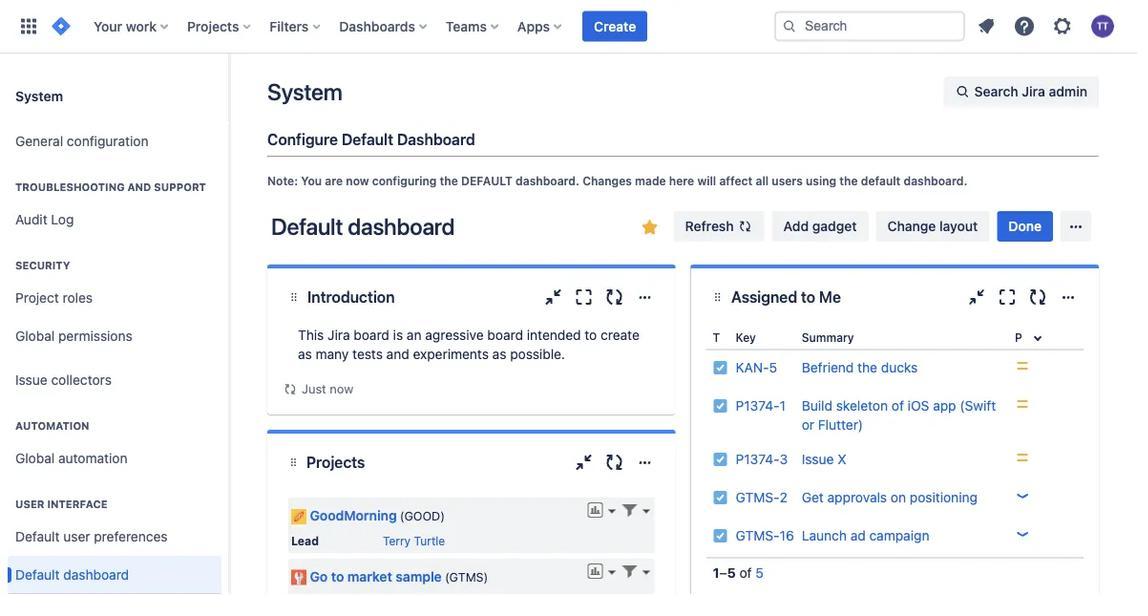 Task type: describe. For each thing, give the bounding box(es) containing it.
default up are
[[342, 130, 394, 149]]

your
[[94, 18, 122, 34]]

p1374-3
[[736, 451, 788, 467]]

skeleton
[[837, 398, 889, 414]]

issue x link
[[802, 451, 847, 467]]

medium image for of
[[1016, 397, 1031, 412]]

flutter)
[[819, 417, 864, 433]]

note: you are now configuring the default dashboard. changes made here will affect all users using the default  dashboard.
[[268, 174, 968, 187]]

search
[[975, 84, 1019, 99]]

turtle
[[414, 534, 445, 547]]

refresh image
[[738, 219, 754, 234]]

default
[[461, 174, 513, 187]]

kan-
[[736, 360, 770, 375]]

star default dashboard image
[[639, 216, 662, 239]]

search jira admin
[[975, 84, 1088, 99]]

default
[[862, 174, 901, 187]]

teams button
[[440, 11, 506, 42]]

t
[[713, 331, 721, 344]]

done link
[[998, 211, 1054, 242]]

more dashboard actions image
[[1065, 215, 1088, 238]]

automation group
[[8, 399, 222, 483]]

p1374-3 link
[[736, 451, 788, 467]]

the left ducks
[[858, 360, 878, 375]]

issue x
[[802, 451, 847, 467]]

befriend the ducks
[[802, 360, 918, 375]]

2 horizontal spatial 5
[[770, 360, 778, 375]]

global automation link
[[8, 440, 222, 478]]

made
[[635, 174, 667, 187]]

global for global permissions
[[15, 328, 55, 344]]

p1374- for 1
[[736, 398, 780, 414]]

general configuration
[[15, 133, 149, 149]]

user interface group
[[8, 478, 222, 595]]

go
[[310, 568, 328, 584]]

just now
[[302, 382, 354, 396]]

introduction region
[[283, 326, 661, 399]]

admin
[[1050, 84, 1088, 99]]

p1374-1
[[736, 398, 786, 414]]

automation
[[15, 420, 89, 432]]

default inside default user preferences link
[[15, 529, 60, 545]]

terry turtle link
[[383, 534, 445, 547]]

1 – 5 of 5
[[713, 565, 764, 581]]

2 dashboard. from the left
[[904, 174, 968, 187]]

(good)
[[400, 509, 445, 523]]

your work
[[94, 18, 157, 34]]

1 vertical spatial 1
[[713, 565, 720, 581]]

jira for this
[[328, 327, 350, 343]]

notifications image
[[976, 15, 998, 38]]

kan-5 link
[[736, 360, 778, 375]]

befriend the ducks link
[[802, 360, 918, 375]]

default dashboard inside 'user interface' group
[[15, 567, 129, 583]]

add gadget
[[784, 218, 858, 234]]

here
[[670, 174, 695, 187]]

and inside group
[[128, 181, 151, 193]]

create button
[[583, 11, 648, 42]]

approvals
[[828, 490, 888, 505]]

of inside "build skeleton of ios app (swift or flutter)"
[[892, 398, 905, 414]]

x
[[838, 451, 847, 467]]

minimize projects image
[[573, 451, 596, 474]]

automation
[[58, 451, 128, 466]]

maximize assigned to me image
[[997, 286, 1019, 309]]

change layout
[[888, 218, 979, 234]]

summary
[[802, 331, 855, 344]]

ad
[[851, 528, 866, 544]]

build skeleton of ios app (swift or flutter) link
[[802, 398, 997, 433]]

get approvals on positioning link
[[802, 490, 978, 505]]

0 vertical spatial default dashboard
[[271, 213, 455, 240]]

intended
[[527, 327, 581, 343]]

on
[[891, 490, 907, 505]]

configure
[[268, 130, 338, 149]]

me
[[820, 288, 842, 306]]

(swift
[[961, 398, 997, 414]]

jira for search
[[1023, 84, 1046, 99]]

gtms- for 2
[[736, 490, 780, 505]]

default user preferences link
[[8, 518, 222, 556]]

get
[[802, 490, 824, 505]]

gtms- for 16
[[736, 528, 780, 544]]

gtms-2
[[736, 490, 788, 505]]

2 as from the left
[[493, 346, 507, 362]]

5 link
[[756, 565, 764, 581]]

1 vertical spatial of
[[740, 565, 752, 581]]

appswitcher icon image
[[17, 15, 40, 38]]

dashboard
[[397, 130, 475, 149]]

you
[[301, 174, 322, 187]]

projects button
[[182, 11, 258, 42]]

banner containing your work
[[0, 0, 1138, 54]]

minimize introduction image
[[542, 286, 565, 309]]

your work button
[[88, 11, 176, 42]]

troubleshooting and support group
[[8, 161, 222, 245]]

create
[[601, 327, 640, 343]]

goodmorning link
[[310, 507, 397, 523]]

search image
[[783, 19, 798, 34]]

1 dashboard. from the left
[[516, 174, 580, 187]]

1 horizontal spatial system
[[268, 78, 343, 105]]

settings image
[[1052, 15, 1075, 38]]

build
[[802, 398, 833, 414]]

p1374- for 3
[[736, 451, 780, 467]]

change layout button
[[877, 211, 990, 242]]

task image for p1374-1
[[713, 398, 729, 414]]

issue collectors
[[15, 372, 112, 388]]

issue for issue x
[[802, 451, 835, 467]]

general configuration link
[[8, 122, 222, 161]]

terry
[[383, 534, 411, 547]]

refresh introduction image
[[603, 286, 626, 309]]

goodmorning (good)
[[310, 507, 445, 523]]

work
[[126, 18, 157, 34]]

2
[[780, 490, 788, 505]]

default dashboard link
[[8, 556, 222, 594]]

go to market sample (gtms)
[[310, 568, 488, 584]]



Task type: locate. For each thing, give the bounding box(es) containing it.
dashboard. up "change layout"
[[904, 174, 968, 187]]

3 medium image from the top
[[1016, 450, 1031, 465]]

log
[[51, 212, 74, 227]]

interface
[[47, 498, 108, 511]]

user
[[15, 498, 44, 511]]

0 horizontal spatial to
[[331, 568, 344, 584]]

1 medium image from the top
[[1016, 358, 1031, 374]]

1 horizontal spatial issue
[[802, 451, 835, 467]]

issue for issue collectors
[[15, 372, 47, 388]]

more actions for projects gadget image
[[634, 451, 657, 474]]

1 vertical spatial issue
[[802, 451, 835, 467]]

project roles
[[15, 290, 93, 306]]

experiments
[[413, 346, 489, 362]]

go to market sample link
[[310, 568, 442, 584]]

global automation
[[15, 451, 128, 466]]

agressive
[[425, 327, 484, 343]]

permissions
[[58, 328, 133, 344]]

1 vertical spatial to
[[585, 327, 597, 343]]

projects inside dropdown button
[[187, 18, 239, 34]]

0 horizontal spatial as
[[298, 346, 312, 362]]

0 vertical spatial dashboard
[[348, 213, 455, 240]]

task image for kan-5
[[713, 360, 729, 375]]

1 horizontal spatial dashboard.
[[904, 174, 968, 187]]

Search field
[[775, 11, 966, 42]]

of left ios
[[892, 398, 905, 414]]

jira
[[1023, 84, 1046, 99], [328, 327, 350, 343]]

0 horizontal spatial projects
[[187, 18, 239, 34]]

now inside introduction region
[[330, 382, 354, 396]]

1 horizontal spatial 5
[[756, 565, 764, 581]]

5 right –
[[756, 565, 764, 581]]

and left support
[[128, 181, 151, 193]]

system up configure
[[268, 78, 343, 105]]

kan-5
[[736, 360, 778, 375]]

task image up –
[[713, 528, 729, 544]]

dashboard down default user preferences
[[63, 567, 129, 583]]

board up possible.
[[488, 327, 524, 343]]

dashboard. left changes
[[516, 174, 580, 187]]

jira up the many
[[328, 327, 350, 343]]

now right just
[[330, 382, 354, 396]]

jira inside this jira board is an agressive board intended to create as many tests and experiments as possible.
[[328, 327, 350, 343]]

16
[[780, 528, 795, 544]]

1 global from the top
[[15, 328, 55, 344]]

task image
[[713, 452, 729, 467]]

gadget
[[813, 218, 858, 234]]

search jira admin image
[[956, 84, 971, 99]]

an arrow curved in a circular way on the button that refreshes the dashboard image
[[283, 382, 298, 397]]

gtms-16 link
[[736, 528, 795, 544]]

2 p1374- from the top
[[736, 451, 780, 467]]

app
[[934, 398, 957, 414]]

jira left admin on the right of page
[[1023, 84, 1046, 99]]

dashboard
[[348, 213, 455, 240], [63, 567, 129, 583]]

low image
[[1016, 488, 1031, 504]]

projects up goodmorning link
[[307, 453, 365, 472]]

1 horizontal spatial projects
[[307, 453, 365, 472]]

0 vertical spatial of
[[892, 398, 905, 414]]

0 horizontal spatial dashboard
[[63, 567, 129, 583]]

medium image for ducks
[[1016, 358, 1031, 374]]

board up tests
[[354, 327, 390, 343]]

1 vertical spatial now
[[330, 382, 354, 396]]

0 horizontal spatial and
[[128, 181, 151, 193]]

tests
[[353, 346, 383, 362]]

gtms-2 link
[[736, 490, 788, 505]]

collectors
[[51, 372, 112, 388]]

help image
[[1014, 15, 1037, 38]]

(gtms)
[[445, 570, 488, 584]]

gtms- down p1374-3 on the bottom right of page
[[736, 490, 780, 505]]

configuring
[[372, 174, 437, 187]]

to right go
[[331, 568, 344, 584]]

0 horizontal spatial dashboard.
[[516, 174, 580, 187]]

p1374-1 link
[[736, 398, 786, 414]]

and inside this jira board is an agressive board intended to create as many tests and experiments as possible.
[[387, 346, 410, 362]]

1 horizontal spatial dashboard
[[348, 213, 455, 240]]

task image for gtms-2
[[713, 490, 729, 505]]

all
[[756, 174, 769, 187]]

1 vertical spatial gtms-
[[736, 528, 780, 544]]

default dashboard
[[271, 213, 455, 240], [15, 567, 129, 583]]

refresh button
[[674, 211, 765, 242]]

issue left 'x'
[[802, 451, 835, 467]]

banner
[[0, 0, 1138, 54]]

projects up sidebar navigation icon on the left top of the page
[[187, 18, 239, 34]]

0 horizontal spatial issue
[[15, 372, 47, 388]]

market
[[348, 568, 393, 584]]

0 horizontal spatial 1
[[713, 565, 720, 581]]

as left possible.
[[493, 346, 507, 362]]

0 horizontal spatial jira
[[328, 327, 350, 343]]

maximize introduction image
[[573, 286, 596, 309]]

more actions for assigned to me gadget image
[[1058, 286, 1081, 309]]

dashboard down configuring
[[348, 213, 455, 240]]

0 vertical spatial global
[[15, 328, 55, 344]]

2 medium image from the top
[[1016, 397, 1031, 412]]

0 vertical spatial projects
[[187, 18, 239, 34]]

to inside this jira board is an agressive board intended to create as many tests and experiments as possible.
[[585, 327, 597, 343]]

0 horizontal spatial 5
[[728, 565, 736, 581]]

1 vertical spatial p1374-
[[736, 451, 780, 467]]

p
[[1016, 331, 1023, 344]]

1 horizontal spatial to
[[585, 327, 597, 343]]

global permissions link
[[8, 317, 222, 355]]

1 horizontal spatial as
[[493, 346, 507, 362]]

1 gtms- from the top
[[736, 490, 780, 505]]

as down the this
[[298, 346, 312, 362]]

default dashboard down are
[[271, 213, 455, 240]]

the
[[440, 174, 458, 187], [840, 174, 859, 187], [858, 360, 878, 375]]

global permissions
[[15, 328, 133, 344]]

to
[[802, 288, 816, 306], [585, 327, 597, 343], [331, 568, 344, 584]]

troubleshooting
[[15, 181, 125, 193]]

security
[[15, 259, 70, 272]]

sample
[[396, 568, 442, 584]]

troubleshooting and support
[[15, 181, 206, 193]]

1 p1374- from the top
[[736, 398, 780, 414]]

gtms- up 5 link
[[736, 528, 780, 544]]

assigned to me
[[732, 288, 842, 306]]

to for assigned to me
[[802, 288, 816, 306]]

of left 5 link
[[740, 565, 752, 581]]

global down automation
[[15, 451, 55, 466]]

3
[[780, 451, 788, 467]]

configure default dashboard
[[268, 130, 475, 149]]

1 left 5 link
[[713, 565, 720, 581]]

p1374- down kan-5 link
[[736, 398, 780, 414]]

project
[[15, 290, 59, 306]]

jira software image
[[50, 15, 73, 38]]

0 vertical spatial to
[[802, 288, 816, 306]]

projects
[[187, 18, 239, 34], [307, 453, 365, 472]]

default inside default dashboard link
[[15, 567, 60, 583]]

1 horizontal spatial default dashboard
[[271, 213, 455, 240]]

0 vertical spatial now
[[346, 174, 369, 187]]

ducks
[[882, 360, 918, 375]]

1
[[780, 398, 786, 414], [713, 565, 720, 581]]

medium image right '(swift'
[[1016, 397, 1031, 412]]

3 task image from the top
[[713, 490, 729, 505]]

assigned
[[732, 288, 798, 306]]

to left "create"
[[585, 327, 597, 343]]

the left default
[[440, 174, 458, 187]]

default down user
[[15, 529, 60, 545]]

goodmorning
[[310, 507, 397, 523]]

search jira admin button
[[945, 76, 1100, 107]]

gtms-16 launch ad campaign
[[736, 528, 930, 544]]

0 horizontal spatial system
[[15, 88, 63, 103]]

is
[[393, 327, 403, 343]]

1 task image from the top
[[713, 360, 729, 375]]

0 vertical spatial issue
[[15, 372, 47, 388]]

2 global from the top
[[15, 451, 55, 466]]

terry turtle
[[383, 534, 445, 547]]

refresh projects image
[[603, 451, 626, 474]]

user interface
[[15, 498, 108, 511]]

dashboard inside default dashboard link
[[63, 567, 129, 583]]

as
[[298, 346, 312, 362], [493, 346, 507, 362]]

1 horizontal spatial jira
[[1023, 84, 1046, 99]]

change
[[888, 218, 937, 234]]

medium image
[[1016, 358, 1031, 374], [1016, 397, 1031, 412], [1016, 450, 1031, 465]]

launch ad campaign link
[[802, 528, 930, 544]]

2 vertical spatial to
[[331, 568, 344, 584]]

changes
[[583, 174, 632, 187]]

general
[[15, 133, 63, 149]]

this
[[298, 327, 324, 343]]

audit
[[15, 212, 47, 227]]

1 horizontal spatial and
[[387, 346, 410, 362]]

p1374- right task icon
[[736, 451, 780, 467]]

1 horizontal spatial 1
[[780, 398, 786, 414]]

2 horizontal spatial to
[[802, 288, 816, 306]]

issue left "collectors" at the left bottom of the page
[[15, 372, 47, 388]]

of
[[892, 398, 905, 414], [740, 565, 752, 581]]

global inside automation group
[[15, 451, 55, 466]]

befriend
[[802, 360, 855, 375]]

system up general
[[15, 88, 63, 103]]

jira inside "button"
[[1023, 84, 1046, 99]]

global down project
[[15, 328, 55, 344]]

1 vertical spatial and
[[387, 346, 410, 362]]

task image down t
[[713, 360, 729, 375]]

global inside security group
[[15, 328, 55, 344]]

now
[[346, 174, 369, 187], [330, 382, 354, 396]]

low image
[[1016, 526, 1031, 542]]

and down is
[[387, 346, 410, 362]]

campaign
[[870, 528, 930, 544]]

to for go to market sample (gtms)
[[331, 568, 344, 584]]

0 horizontal spatial board
[[354, 327, 390, 343]]

affect
[[720, 174, 753, 187]]

1 vertical spatial dashboard
[[63, 567, 129, 583]]

1 vertical spatial default dashboard
[[15, 567, 129, 583]]

0 horizontal spatial default dashboard
[[15, 567, 129, 583]]

0 vertical spatial medium image
[[1016, 358, 1031, 374]]

system
[[268, 78, 343, 105], [15, 88, 63, 103]]

4 task image from the top
[[713, 528, 729, 544]]

1 horizontal spatial of
[[892, 398, 905, 414]]

2 task image from the top
[[713, 398, 729, 414]]

launch
[[802, 528, 847, 544]]

default down default user preferences
[[15, 567, 60, 583]]

sidebar navigation image
[[208, 76, 250, 115]]

5 left 5 link
[[728, 565, 736, 581]]

0 vertical spatial 1
[[780, 398, 786, 414]]

1 board from the left
[[354, 327, 390, 343]]

default dashboard down the user
[[15, 567, 129, 583]]

the right using
[[840, 174, 859, 187]]

2 board from the left
[[488, 327, 524, 343]]

1 vertical spatial global
[[15, 451, 55, 466]]

introduction
[[307, 288, 395, 306]]

an
[[407, 327, 422, 343]]

security group
[[8, 239, 222, 361]]

5 up p1374-1
[[770, 360, 778, 375]]

task image down task icon
[[713, 490, 729, 505]]

are
[[325, 174, 343, 187]]

your profile and settings image
[[1092, 15, 1115, 38]]

default user preferences
[[15, 529, 168, 545]]

1 as from the left
[[298, 346, 312, 362]]

1 horizontal spatial board
[[488, 327, 524, 343]]

default down you
[[271, 213, 343, 240]]

issue
[[15, 372, 47, 388], [802, 451, 835, 467]]

board
[[354, 327, 390, 343], [488, 327, 524, 343]]

this jira board is an agressive board intended to create as many tests and experiments as possible.
[[298, 327, 640, 362]]

possible.
[[510, 346, 566, 362]]

1 vertical spatial jira
[[328, 327, 350, 343]]

jira software image
[[50, 15, 73, 38]]

2 vertical spatial medium image
[[1016, 450, 1031, 465]]

global for global automation
[[15, 451, 55, 466]]

task image
[[713, 360, 729, 375], [713, 398, 729, 414], [713, 490, 729, 505], [713, 528, 729, 544]]

medium image down p
[[1016, 358, 1031, 374]]

done
[[1009, 218, 1042, 234]]

1 vertical spatial projects
[[307, 453, 365, 472]]

2 gtms- from the top
[[736, 528, 780, 544]]

0 vertical spatial and
[[128, 181, 151, 193]]

1 left build
[[780, 398, 786, 414]]

0 vertical spatial p1374-
[[736, 398, 780, 414]]

filters
[[270, 18, 309, 34]]

to left the me
[[802, 288, 816, 306]]

primary element
[[11, 0, 775, 53]]

more actions for introduction gadget image
[[634, 286, 657, 309]]

0 vertical spatial gtms-
[[736, 490, 780, 505]]

now right are
[[346, 174, 369, 187]]

minimize assigned to me image
[[966, 286, 989, 309]]

refresh assigned to me image
[[1027, 286, 1050, 309]]

1 vertical spatial medium image
[[1016, 397, 1031, 412]]

roles
[[63, 290, 93, 306]]

0 vertical spatial jira
[[1023, 84, 1046, 99]]

will
[[698, 174, 717, 187]]

medium image up low icon
[[1016, 450, 1031, 465]]

task image left p1374-1
[[713, 398, 729, 414]]

0 horizontal spatial of
[[740, 565, 752, 581]]



Task type: vqa. For each thing, say whether or not it's contained in the screenshot.
Express checkout
no



